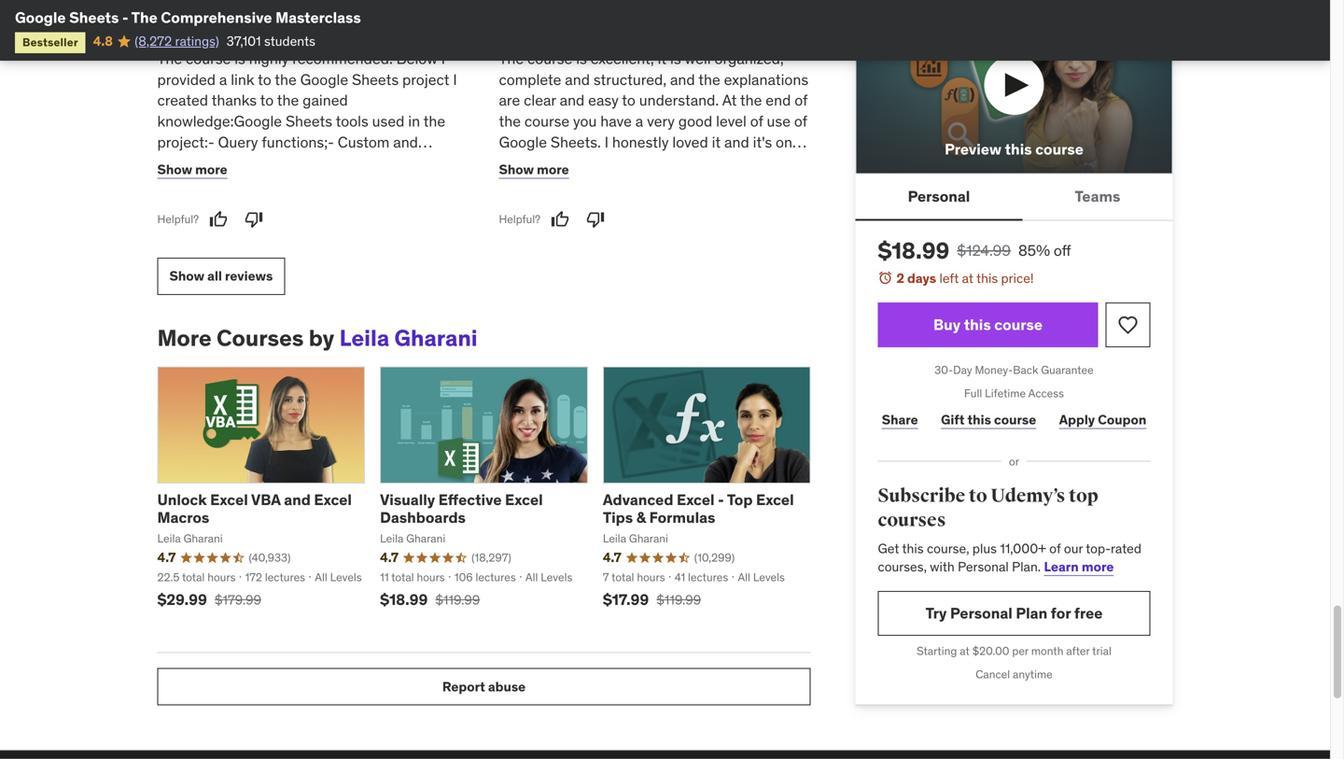 Task type: vqa. For each thing, say whether or not it's contained in the screenshot.
$18.99 corresponding to $18.99 $119.99
yes



Task type: locate. For each thing, give the bounding box(es) containing it.
levels left 7
[[541, 569, 573, 583]]

and inside unlock excel vba and excel macros leila gharani
[[284, 489, 311, 508]]

all levels for advanced excel - top excel tips & formulas
[[738, 569, 785, 583]]

106
[[455, 569, 473, 583]]

sheets down "recommended."
[[352, 69, 399, 88]]

1 vertical spatial a
[[636, 111, 644, 130]]

google inside below i provided a link to the google sheets project i created thanks to the gained knowledge:
[[300, 69, 348, 88]]

0 vertical spatial highly
[[249, 48, 289, 67]]

2 4.7 from the left
[[380, 548, 399, 565]]

0 horizontal spatial levels
[[330, 569, 362, 583]]

$20.00
[[973, 643, 1010, 657]]

mark review by alyshir b. as helpful image
[[209, 209, 228, 228]]

0 horizontal spatial courses
[[625, 153, 677, 172]]

18297 reviews element
[[472, 549, 511, 565]]

0 horizontal spatial all
[[315, 569, 327, 583]]

more courses by leila gharani
[[157, 323, 478, 351]]

get
[[878, 539, 899, 556]]

1 levels from the left
[[330, 569, 362, 583]]

the up (8,272
[[131, 8, 158, 27]]

i right project
[[453, 69, 457, 88]]

2 show more button from the left
[[499, 150, 569, 188]]

are up some
[[499, 278, 520, 297]]

4 excel from the left
[[677, 489, 715, 508]]

2 horizontal spatial in
[[791, 215, 803, 234]]

1 horizontal spatial total
[[391, 569, 414, 583]]

10299 reviews element
[[694, 549, 735, 565]]

project
[[402, 69, 450, 88]]

$18.99 for $18.99 $119.99
[[380, 589, 428, 608]]

guarantee
[[1041, 362, 1094, 376]]

41
[[675, 569, 685, 583]]

or
[[1009, 453, 1020, 468]]

3 total from the left
[[612, 569, 634, 583]]

general
[[157, 153, 207, 172]]

organized,
[[715, 48, 784, 67]]

used
[[372, 111, 405, 130]]

2 total from the left
[[391, 569, 414, 583]]

excel
[[210, 489, 248, 508], [314, 489, 352, 508], [505, 489, 543, 508], [677, 489, 715, 508], [756, 489, 794, 508]]

mentioned
[[715, 215, 787, 234]]

this right preview
[[1005, 139, 1032, 158]]

report abuse
[[442, 677, 526, 694]]

this down $124.99
[[977, 269, 998, 286]]

total for $29.99
[[182, 569, 205, 583]]

the down dashboards
[[679, 257, 701, 276]]

show more up delivers
[[499, 160, 569, 177]]

personal
[[908, 186, 970, 205], [958, 557, 1009, 574], [950, 603, 1013, 622]]

1 vertical spatial sheets
[[352, 69, 399, 88]]

this for gift
[[968, 410, 991, 427]]

0 vertical spatial personal
[[908, 186, 970, 205]]

in right mentioned
[[791, 215, 803, 234]]

2 levels from the left
[[541, 569, 573, 583]]

to left build on the right top
[[676, 299, 690, 318]]

personal down plus
[[958, 557, 1009, 574]]

0 vertical spatial that
[[595, 215, 622, 234]]

have
[[601, 111, 632, 130]]

leila inside visually effective excel dashboards leila gharani
[[380, 530, 404, 545]]

excel inside visually effective excel dashboards leila gharani
[[505, 489, 543, 508]]

4.7 up 11
[[380, 548, 399, 565]]

show more for second show more button from right
[[157, 160, 227, 177]]

0 horizontal spatial show more
[[157, 160, 227, 177]]

that down "although"
[[652, 236, 679, 255]]

to left udemy's
[[969, 484, 987, 507]]

google
[[15, 8, 66, 27], [300, 69, 348, 88], [234, 111, 282, 130], [499, 132, 547, 151]]

0 vertical spatial a
[[219, 69, 227, 88]]

all for unlock excel vba and excel macros
[[315, 569, 327, 583]]

2 helpful? from the left
[[499, 211, 541, 225]]

to right link
[[258, 69, 271, 88]]

40933 reviews element
[[249, 549, 291, 565]]

0 vertical spatial sheets
[[69, 8, 119, 27]]

link
[[231, 69, 254, 88]]

1 lectures from the left
[[265, 569, 305, 583]]

and right vba
[[284, 489, 311, 508]]

mark review by juan m. as helpful image
[[551, 209, 570, 228]]

1 vertical spatial well
[[669, 173, 696, 193]]

course,
[[927, 539, 970, 556]]

hours up "$29.99 $179.99"
[[207, 569, 236, 583]]

this inside preview this course button
[[1005, 139, 1032, 158]]

course down lifetime
[[994, 410, 1037, 427]]

in right the used
[[408, 111, 420, 130]]

2 horizontal spatial sheets
[[352, 69, 399, 88]]

tutorials
[[539, 299, 594, 318]]

total for $17.99
[[612, 569, 634, 583]]

4.7
[[157, 548, 176, 565], [380, 548, 399, 565], [603, 548, 622, 565]]

share button
[[878, 400, 922, 438]]

3
[[282, 9, 289, 24]]

0 vertical spatial courses
[[625, 153, 677, 172]]

1 horizontal spatial highly
[[499, 173, 539, 193]]

udemy
[[574, 153, 621, 172]]

unlock excel vba and excel macros leila gharani
[[157, 489, 352, 545]]

show inside show all reviews button
[[169, 267, 205, 283]]

more down it,
[[595, 194, 630, 214]]

the
[[131, 8, 158, 27], [157, 48, 182, 67], [499, 48, 524, 67]]

more
[[195, 160, 227, 177], [537, 160, 569, 177], [595, 194, 630, 214], [1082, 557, 1114, 574]]

google inside the course is excellent, it is well organized, complete and structured, and the explanations are clear and easy to understand. at the end of the course you have a very good level of use of google sheets. i honestly loved it and it's one of the best udemy courses i've ever taken. i highly recommend it, it is well worth it and it delivers much more than you expect. my only observation is that although it is mentioned in the course description that dashboards are taught, in that section only the components are taught separately, you only need to watch some tutorials on youtube to build your own.
[[499, 132, 547, 151]]

personal up "$20.00"
[[950, 603, 1013, 622]]

22.5
[[157, 569, 180, 583]]

more down sheets.
[[537, 160, 569, 177]]

1 all levels from the left
[[315, 569, 362, 583]]

1 vertical spatial are
[[764, 236, 785, 255]]

1 4.7 from the left
[[157, 548, 176, 565]]

and down the taken.
[[754, 173, 779, 193]]

section
[[596, 257, 645, 276]]

1 vertical spatial in
[[791, 215, 803, 234]]

personal inside button
[[908, 186, 970, 205]]

are down complete
[[499, 90, 520, 109]]

of right use
[[794, 111, 807, 130]]

i've
[[681, 153, 703, 172]]

course down the observation
[[525, 236, 570, 255]]

highly up link
[[249, 48, 289, 67]]

lectures for dashboards
[[476, 569, 516, 583]]

4.7 for tips
[[603, 548, 622, 565]]

at right left
[[962, 269, 974, 286]]

3 excel from the left
[[505, 489, 543, 508]]

top-
[[1086, 539, 1111, 556]]

$179.99
[[215, 591, 261, 608]]

1 horizontal spatial $119.99
[[657, 591, 701, 608]]

it right it,
[[642, 173, 651, 193]]

1 horizontal spatial hours
[[417, 569, 445, 583]]

1 horizontal spatial show more button
[[499, 150, 569, 188]]

1 $119.99 from the left
[[435, 591, 480, 608]]

1 show more button from the left
[[157, 150, 227, 188]]

2 horizontal spatial levels
[[753, 569, 785, 583]]

course
[[186, 48, 231, 67], [528, 48, 573, 67], [525, 111, 570, 130], [1036, 139, 1084, 158], [525, 236, 570, 255], [995, 314, 1043, 333], [994, 410, 1037, 427]]

google up - query functions;
[[234, 111, 282, 130]]

$18.99 $119.99
[[380, 589, 480, 608]]

0 vertical spatial only
[[769, 194, 797, 214]]

3 levels from the left
[[753, 569, 785, 583]]

wishlist image
[[1117, 313, 1140, 335]]

the course is highly recommended.
[[157, 48, 396, 67]]

1 horizontal spatial 4.7
[[380, 548, 399, 565]]

all levels for unlock excel vba and excel macros
[[315, 569, 362, 583]]

trial
[[1093, 643, 1112, 657]]

3 lectures from the left
[[688, 569, 728, 583]]

2 hours from the left
[[417, 569, 445, 583]]

the right at
[[740, 90, 762, 109]]

$18.99
[[878, 236, 950, 264], [380, 589, 428, 608]]

1 horizontal spatial all
[[526, 569, 538, 583]]

it up "structured,"
[[658, 48, 667, 67]]

a up honestly
[[636, 111, 644, 130]]

2 all from the left
[[526, 569, 538, 583]]

2 horizontal spatial that
[[652, 236, 679, 255]]

2 days left at this price!
[[897, 269, 1034, 286]]

4.7 up 22.5
[[157, 548, 176, 565]]

well up understand.
[[685, 48, 711, 67]]

the up complete
[[499, 48, 524, 67]]

$18.99 for $18.99 $124.99 85% off
[[878, 236, 950, 264]]

1 horizontal spatial levels
[[541, 569, 573, 583]]

show up delivers
[[499, 160, 534, 177]]

2 all levels from the left
[[526, 569, 573, 583]]

this for preview
[[1005, 139, 1032, 158]]

0 horizontal spatial lectures
[[265, 569, 305, 583]]

is left excellent,
[[576, 48, 587, 67]]

3 4.7 from the left
[[603, 548, 622, 565]]

of left our
[[1050, 539, 1061, 556]]

watch
[[759, 278, 799, 297]]

2 lectures from the left
[[476, 569, 516, 583]]

it up my
[[741, 173, 750, 193]]

show for second show more button from left
[[499, 160, 534, 177]]

1 horizontal spatial all levels
[[526, 569, 573, 583]]

formulas;
[[248, 153, 310, 172]]

the up provided
[[157, 48, 182, 67]]

1 show more from the left
[[157, 160, 227, 177]]

1 helpful? from the left
[[157, 211, 199, 225]]

2 horizontal spatial all levels
[[738, 569, 785, 583]]

leila down macros
[[157, 530, 181, 545]]

gift
[[941, 410, 965, 427]]

only up build on the right top
[[674, 278, 702, 297]]

total right 11
[[391, 569, 414, 583]]

lectures down 10299 reviews element
[[688, 569, 728, 583]]

2 horizontal spatial total
[[612, 569, 634, 583]]

1 total from the left
[[182, 569, 205, 583]]

2 vertical spatial sheets
[[286, 111, 332, 130]]

1 vertical spatial at
[[960, 643, 970, 657]]

1 horizontal spatial helpful?
[[499, 211, 541, 225]]

0 horizontal spatial all levels
[[315, 569, 362, 583]]

1 horizontal spatial courses
[[878, 508, 946, 531]]

0 horizontal spatial sheets
[[69, 8, 119, 27]]

leila
[[340, 323, 389, 351], [157, 530, 181, 545], [380, 530, 404, 545], [603, 530, 627, 545]]

you up sheets.
[[573, 111, 597, 130]]

1 horizontal spatial show more
[[499, 160, 569, 177]]

2 excel from the left
[[314, 489, 352, 508]]

0 horizontal spatial a
[[219, 69, 227, 88]]

2 horizontal spatial all
[[738, 569, 751, 583]]

2 vertical spatial in
[[550, 257, 562, 276]]

tab list
[[856, 173, 1173, 220]]

2 horizontal spatial hours
[[637, 569, 665, 583]]

a
[[219, 69, 227, 88], [636, 111, 644, 130]]

0 horizontal spatial hours
[[207, 569, 236, 583]]

this inside gift this course 'link'
[[968, 410, 991, 427]]

1 horizontal spatial lectures
[[476, 569, 516, 583]]

gharani inside unlock excel vba and excel macros leila gharani
[[184, 530, 223, 545]]

1 horizontal spatial $18.99
[[878, 236, 950, 264]]

all right 41 lectures
[[738, 569, 751, 583]]

taught
[[524, 278, 568, 297]]

helpful? left mark review by alyshir b. as helpful image
[[157, 211, 199, 225]]

helpful? for the mark review by juan m. as helpful icon
[[499, 211, 541, 225]]

3 hours from the left
[[637, 569, 665, 583]]

30-day money-back guarantee full lifetime access
[[935, 362, 1094, 400]]

1 vertical spatial $18.99
[[380, 589, 428, 608]]

-
[[122, 8, 128, 27], [208, 132, 214, 151], [328, 132, 334, 151], [718, 489, 724, 508]]

0 horizontal spatial show more button
[[157, 150, 227, 188]]

learn
[[1044, 557, 1079, 574]]

this right gift
[[968, 410, 991, 427]]

$119.99 inside $17.99 $119.99
[[657, 591, 701, 608]]

our
[[1064, 539, 1083, 556]]

all right 106 lectures
[[526, 569, 538, 583]]

0 horizontal spatial $18.99
[[380, 589, 428, 608]]

highly inside the course is excellent, it is well organized, complete and structured, and the explanations are clear and easy to understand. at the end of the course you have a very good level of use of google sheets. i honestly loved it and it's one of the best udemy courses i've ever taken. i highly recommend it, it is well worth it and it delivers much more than you expect. my only observation is that although it is mentioned in the course description that dashboards are taught, in that section only the components are taught separately, you only need to watch some tutorials on youtube to build your own.
[[499, 173, 539, 193]]

provided
[[157, 69, 216, 88]]

all right 172 lectures
[[315, 569, 327, 583]]

on
[[597, 299, 614, 318]]

lectures
[[265, 569, 305, 583], [476, 569, 516, 583], [688, 569, 728, 583]]

show left all at left
[[169, 267, 205, 283]]

preview this course
[[945, 139, 1084, 158]]

0 vertical spatial $18.99
[[878, 236, 950, 264]]

5 excel from the left
[[756, 489, 794, 508]]

3 all from the left
[[738, 569, 751, 583]]

hours up $18.99 $119.99
[[417, 569, 445, 583]]

0 vertical spatial in
[[408, 111, 420, 130]]

2 horizontal spatial lectures
[[688, 569, 728, 583]]

sheets inside google sheets tools used in the project:
[[286, 111, 332, 130]]

leila down tips
[[603, 530, 627, 545]]

delivers
[[499, 194, 551, 214]]

41 lectures
[[675, 569, 728, 583]]

1 all from the left
[[315, 569, 327, 583]]

for
[[1051, 603, 1071, 622]]

leila right by
[[340, 323, 389, 351]]

leila inside "advanced excel - top excel tips & formulas leila gharani"
[[603, 530, 627, 545]]

excel left vba
[[210, 489, 248, 508]]

show all reviews button
[[157, 257, 285, 294]]

learn more link
[[1044, 557, 1114, 574]]

a inside the course is excellent, it is well organized, complete and structured, and the explanations are clear and easy to understand. at the end of the course you have a very good level of use of google sheets. i honestly loved it and it's one of the best udemy courses i've ever taken. i highly recommend it, it is well worth it and it delivers much more than you expect. my only observation is that although it is mentioned in the course description that dashboards are taught, in that section only the components are taught separately, you only need to watch some tutorials on youtube to build your own.
[[636, 111, 644, 130]]

gharani inside "advanced excel - top excel tips & formulas leila gharani"
[[629, 530, 668, 545]]

show down project:
[[157, 160, 192, 177]]

loved
[[673, 132, 708, 151]]

course up provided
[[186, 48, 231, 67]]

1 horizontal spatial sheets
[[286, 111, 332, 130]]

well down i've
[[669, 173, 696, 193]]

$18.99 up days
[[878, 236, 950, 264]]

at left "$20.00"
[[960, 643, 970, 657]]

1 vertical spatial highly
[[499, 173, 539, 193]]

3 all levels from the left
[[738, 569, 785, 583]]

all levels for visually effective excel dashboards
[[526, 569, 573, 583]]

1 hours from the left
[[207, 569, 236, 583]]

0 horizontal spatial helpful?
[[157, 211, 199, 225]]

and down level
[[725, 132, 749, 151]]

top
[[1069, 484, 1099, 507]]

and up easy
[[565, 69, 590, 88]]

all
[[315, 569, 327, 583], [526, 569, 538, 583], [738, 569, 751, 583]]

a left link
[[219, 69, 227, 88]]

show more button down knowledge:
[[157, 150, 227, 188]]

0 horizontal spatial 4.7
[[157, 548, 176, 565]]

advanced
[[603, 489, 674, 508]]

at
[[722, 90, 737, 109]]

0 horizontal spatial total
[[182, 569, 205, 583]]

this inside get this course, plus 11,000+ of our top-rated courses, with personal plan.
[[902, 539, 924, 556]]

7
[[603, 569, 609, 583]]

more
[[157, 323, 212, 351]]

than
[[633, 194, 663, 214]]

only right section
[[648, 257, 676, 276]]

- inside - custom and general array formulas;
[[328, 132, 334, 151]]

total right 7
[[612, 569, 634, 583]]

learn more
[[1044, 557, 1114, 574]]

taken.
[[738, 153, 780, 172]]

personal down preview
[[908, 186, 970, 205]]

2 horizontal spatial 4.7
[[603, 548, 622, 565]]

google up best on the top of the page
[[499, 132, 547, 151]]

lectures down 18297 reviews element
[[476, 569, 516, 583]]

youtube
[[617, 299, 673, 318]]

ago
[[337, 9, 357, 24]]

courses
[[217, 323, 304, 351]]

1 vertical spatial courses
[[878, 508, 946, 531]]

2 show more from the left
[[499, 160, 569, 177]]

1 vertical spatial that
[[652, 236, 679, 255]]

sheets up 4.8
[[69, 8, 119, 27]]

2 vertical spatial that
[[565, 257, 592, 276]]

2 $119.99 from the left
[[657, 591, 701, 608]]

sheets
[[69, 8, 119, 27], [352, 69, 399, 88], [286, 111, 332, 130]]

dashboards
[[682, 236, 760, 255]]

google inside google sheets tools used in the project:
[[234, 111, 282, 130]]

only right my
[[769, 194, 797, 214]]

subscribe
[[878, 484, 966, 507]]

2 vertical spatial you
[[647, 278, 671, 297]]

(8,272 ratings)
[[135, 33, 219, 49]]

total
[[182, 569, 205, 583], [391, 569, 414, 583], [612, 569, 634, 583]]

off
[[1054, 240, 1072, 259]]

hours for $18.99
[[417, 569, 445, 583]]

courses down honestly
[[625, 153, 677, 172]]

excel right effective
[[505, 489, 543, 508]]

all for advanced excel - top excel tips & formulas
[[738, 569, 751, 583]]

1 horizontal spatial a
[[636, 111, 644, 130]]

this inside buy this course button
[[964, 314, 991, 333]]

lectures down 40933 reviews "element"
[[265, 569, 305, 583]]

helpful? for mark review by alyshir b. as helpful image
[[157, 211, 199, 225]]

show more button
[[157, 150, 227, 188], [499, 150, 569, 188]]

show more down project:
[[157, 160, 227, 177]]

helpful? left the mark review by juan m. as helpful icon
[[499, 211, 541, 225]]

personal inside get this course, plus 11,000+ of our top-rated courses, with personal plan.
[[958, 557, 1009, 574]]

the inside the course is excellent, it is well organized, complete and structured, and the explanations are clear and easy to understand. at the end of the course you have a very good level of use of google sheets. i honestly loved it and it's one of the best udemy courses i've ever taken. i highly recommend it, it is well worth it and it delivers much more than you expect. my only observation is that although it is mentioned in the course description that dashboards are taught, in that section only the components are taught separately, you only need to watch some tutorials on youtube to build your own.
[[499, 48, 524, 67]]

1 vertical spatial personal
[[958, 557, 1009, 574]]

0 horizontal spatial in
[[408, 111, 420, 130]]

the down complete
[[499, 111, 521, 130]]

0 horizontal spatial $119.99
[[435, 591, 480, 608]]

(8,272
[[135, 33, 172, 49]]

highly up delivers
[[499, 173, 539, 193]]

all levels left 7
[[526, 569, 573, 583]]

$17.99 $119.99
[[603, 589, 701, 608]]

total right 22.5
[[182, 569, 205, 583]]

although
[[626, 215, 685, 234]]

show
[[157, 160, 192, 177], [499, 160, 534, 177], [169, 267, 205, 283]]

of inside get this course, plus 11,000+ of our top-rated courses, with personal plan.
[[1050, 539, 1061, 556]]

$119.99 inside $18.99 $119.99
[[435, 591, 480, 608]]

2 vertical spatial personal
[[950, 603, 1013, 622]]



Task type: describe. For each thing, give the bounding box(es) containing it.
1 vertical spatial only
[[648, 257, 676, 276]]

is down much
[[581, 215, 592, 234]]

37,101 students
[[227, 33, 316, 49]]

0 vertical spatial are
[[499, 90, 520, 109]]

course down clear
[[525, 111, 570, 130]]

courses inside the course is excellent, it is well organized, complete and structured, and the explanations are clear and easy to understand. at the end of the course you have a very good level of use of google sheets. i honestly loved it and it's one of the best udemy courses i've ever taken. i highly recommend it, it is well worth it and it delivers much more than you expect. my only observation is that although it is mentioned in the course description that dashboards are taught, in that section only the components are taught separately, you only need to watch some tutorials on youtube to build your own.
[[625, 153, 677, 172]]

levels for visually effective excel dashboards
[[541, 569, 573, 583]]

is up than
[[655, 173, 666, 193]]

course up teams
[[1036, 139, 1084, 158]]

cancel
[[976, 666, 1010, 681]]

1 horizontal spatial in
[[550, 257, 562, 276]]

1 horizontal spatial that
[[595, 215, 622, 234]]

mark review by juan m. as unhelpful image
[[586, 209, 605, 228]]

4.7 for macros
[[157, 548, 176, 565]]

1 vertical spatial you
[[667, 194, 690, 214]]

month
[[1032, 643, 1064, 657]]

the up google sheets tools used in the project: at left
[[277, 90, 299, 109]]

the left best on the top of the page
[[515, 153, 537, 172]]

starting at $20.00 per month after trial cancel anytime
[[917, 643, 1112, 681]]

(10,299)
[[694, 550, 735, 564]]

project:
[[157, 132, 208, 151]]

very
[[647, 111, 675, 130]]

172 lectures
[[245, 569, 305, 583]]

plus
[[973, 539, 997, 556]]

taught,
[[499, 257, 546, 276]]

full
[[965, 385, 982, 400]]

subscribe to udemy's top courses
[[878, 484, 1099, 531]]

mark review by alyshir b. as unhelpful image
[[245, 209, 263, 228]]

course up back
[[995, 314, 1043, 333]]

below i provided a link to the google sheets project i created thanks to the gained knowledge:
[[157, 48, 457, 130]]

the for the course is excellent, it is well organized, complete and structured, and the explanations are clear and easy to understand. at the end of the course you have a very good level of use of google sheets. i honestly loved it and it's one of the best udemy courses i've ever taken. i highly recommend it, it is well worth it and it delivers much more than you expect. my only observation is that although it is mentioned in the course description that dashboards are taught, in that section only the components are taught separately, you only need to watch some tutorials on youtube to build your own.
[[499, 48, 524, 67]]

google sheets - the comprehensive masterclass
[[15, 8, 361, 27]]

1 excel from the left
[[210, 489, 248, 508]]

show for show all reviews button
[[169, 267, 205, 283]]

sheets inside below i provided a link to the google sheets project i created thanks to the gained knowledge:
[[352, 69, 399, 88]]

it up 'ever'
[[712, 132, 721, 151]]

sheets for -
[[69, 8, 119, 27]]

get this course, plus 11,000+ of our top-rated courses, with personal plan.
[[878, 539, 1142, 574]]

the inside google sheets tools used in the project:
[[424, 111, 446, 130]]

this for buy
[[964, 314, 991, 333]]

lectures for and
[[265, 569, 305, 583]]

tools
[[336, 111, 369, 130]]

gharani inside visually effective excel dashboards leila gharani
[[406, 530, 446, 545]]

end
[[766, 90, 791, 109]]

formulas
[[649, 507, 716, 526]]

to right thanks
[[260, 90, 274, 109]]

worth
[[699, 173, 737, 193]]

show for second show more button from right
[[157, 160, 192, 177]]

levels for unlock excel vba and excel macros
[[330, 569, 362, 583]]

apply coupon
[[1059, 410, 1147, 427]]

hours for $17.99
[[637, 569, 665, 583]]

and inside - custom and general array formulas;
[[393, 132, 418, 151]]

buy this course button
[[878, 302, 1098, 347]]

is down expect.
[[701, 215, 712, 234]]

buy
[[934, 314, 961, 333]]

try personal plan for free link
[[878, 590, 1151, 635]]

expect.
[[694, 194, 743, 214]]

personal button
[[856, 173, 1023, 218]]

- inside "advanced excel - top excel tips & formulas leila gharani"
[[718, 489, 724, 508]]

gained
[[303, 90, 348, 109]]

the up 'taught,'
[[499, 236, 521, 255]]

the course is excellent, it is well organized, complete and structured, and the explanations are clear and easy to understand. at the end of the course you have a very good level of use of google sheets. i honestly loved it and it's one of the best udemy courses i've ever taken. i highly recommend it, it is well worth it and it delivers much more than you expect. my only observation is that although it is mentioned in the course description that dashboards are taught, in that section only the components are taught separately, you only need to watch some tutorials on youtube to build your own.
[[499, 48, 809, 318]]

0 vertical spatial well
[[685, 48, 711, 67]]

of up delivers
[[499, 153, 512, 172]]

separately,
[[571, 278, 643, 297]]

excellent,
[[591, 48, 654, 67]]

it down one
[[782, 173, 791, 193]]

the up understand.
[[699, 69, 721, 88]]

hours for $29.99
[[207, 569, 236, 583]]

alarm image
[[878, 269, 893, 284]]

my
[[746, 194, 766, 214]]

more down top-
[[1082, 557, 1114, 574]]

to down "structured,"
[[622, 90, 636, 109]]

recommend
[[542, 173, 622, 193]]

i right below
[[441, 48, 445, 67]]

it,
[[626, 173, 639, 193]]

leila gharani link
[[340, 323, 478, 351]]

the for the course is highly recommended.
[[157, 48, 182, 67]]

courses inside subscribe to udemy's top courses
[[878, 508, 946, 531]]

below
[[396, 48, 438, 67]]

$29.99
[[157, 589, 207, 608]]

one
[[776, 132, 801, 151]]

and left easy
[[560, 90, 585, 109]]

try personal plan for free
[[926, 603, 1103, 622]]

0 vertical spatial at
[[962, 269, 974, 286]]

22.5 total hours
[[157, 569, 236, 583]]

leila inside unlock excel vba and excel macros leila gharani
[[157, 530, 181, 545]]

0 horizontal spatial highly
[[249, 48, 289, 67]]

sheets for tools
[[286, 111, 332, 130]]

in inside google sheets tools used in the project:
[[408, 111, 420, 130]]

0 vertical spatial you
[[573, 111, 597, 130]]

2 vertical spatial only
[[674, 278, 702, 297]]

the down the course is highly recommended.
[[275, 69, 297, 88]]

more down query
[[195, 160, 227, 177]]

plan
[[1016, 603, 1048, 622]]

macros
[[157, 507, 209, 526]]

course inside 'link'
[[994, 410, 1037, 427]]

2 vertical spatial are
[[499, 278, 520, 297]]

tips
[[603, 507, 633, 526]]

by
[[309, 323, 335, 351]]

dashboards
[[380, 507, 466, 526]]

tab list containing personal
[[856, 173, 1173, 220]]

a inside below i provided a link to the google sheets project i created thanks to the gained knowledge:
[[219, 69, 227, 88]]

$29.99 $179.99
[[157, 589, 261, 608]]

need
[[705, 278, 739, 297]]

level
[[716, 111, 747, 130]]

complete
[[499, 69, 562, 88]]

3 months ago
[[282, 9, 357, 24]]

85%
[[1019, 240, 1050, 259]]

this for get
[[902, 539, 924, 556]]

gift this course
[[941, 410, 1037, 427]]

is up link
[[235, 48, 245, 67]]

$119.99 for $17.99
[[657, 591, 701, 608]]

rated
[[1111, 539, 1142, 556]]

best
[[541, 153, 570, 172]]

ever
[[707, 153, 735, 172]]

unlock
[[157, 489, 207, 508]]

description
[[573, 236, 648, 255]]

starting
[[917, 643, 957, 657]]

custom
[[338, 132, 390, 151]]

google up the 'bestseller'
[[15, 8, 66, 27]]

query
[[218, 132, 258, 151]]

to down components
[[742, 278, 756, 297]]

to inside subscribe to udemy's top courses
[[969, 484, 987, 507]]

plan.
[[1012, 557, 1041, 574]]

(40,933)
[[249, 550, 291, 564]]

11,000+
[[1000, 539, 1047, 556]]

and up understand.
[[670, 69, 695, 88]]

course up complete
[[528, 48, 573, 67]]

- query functions;
[[208, 132, 328, 151]]

google sheets tools used in the project:
[[157, 111, 446, 151]]

of right end
[[795, 90, 808, 109]]

37,101
[[227, 33, 261, 49]]

share
[[882, 410, 918, 427]]

apply coupon button
[[1056, 400, 1151, 438]]

all for visually effective excel dashboards
[[526, 569, 538, 583]]

i up udemy on the left of the page
[[605, 132, 609, 151]]

$17.99
[[603, 589, 649, 608]]

masterclass
[[276, 8, 361, 27]]

$119.99 for $18.99
[[435, 591, 480, 608]]

4.7 for gharani
[[380, 548, 399, 565]]

it down expect.
[[688, 215, 697, 234]]

&
[[636, 507, 646, 526]]

reviews
[[225, 267, 273, 283]]

(18,297)
[[472, 550, 511, 564]]

more inside the course is excellent, it is well organized, complete and structured, and the explanations are clear and easy to understand. at the end of the course you have a very good level of use of google sheets. i honestly loved it and it's one of the best udemy courses i've ever taken. i highly recommend it, it is well worth it and it delivers much more than you expect. my only observation is that although it is mentioned in the course description that dashboards are taught, in that section only the components are taught separately, you only need to watch some tutorials on youtube to build your own.
[[595, 194, 630, 214]]

report
[[442, 677, 485, 694]]

of up it's
[[750, 111, 763, 130]]

good
[[679, 111, 713, 130]]

at inside starting at $20.00 per month after trial cancel anytime
[[960, 643, 970, 657]]

show more for second show more button from left
[[499, 160, 569, 177]]

172
[[245, 569, 262, 583]]

visually
[[380, 489, 435, 508]]

lectures for top
[[688, 569, 728, 583]]

some
[[499, 299, 536, 318]]

i down one
[[783, 153, 787, 172]]

top
[[727, 489, 753, 508]]

courses,
[[878, 557, 927, 574]]

total for $18.99
[[391, 569, 414, 583]]

money-
[[975, 362, 1013, 376]]

0 horizontal spatial that
[[565, 257, 592, 276]]

anytime
[[1013, 666, 1053, 681]]

is up understand.
[[670, 48, 681, 67]]

levels for advanced excel - top excel tips & formulas
[[753, 569, 785, 583]]

visually effective excel dashboards leila gharani
[[380, 489, 543, 545]]

udemy's
[[991, 484, 1066, 507]]

knowledge:
[[157, 111, 234, 130]]



